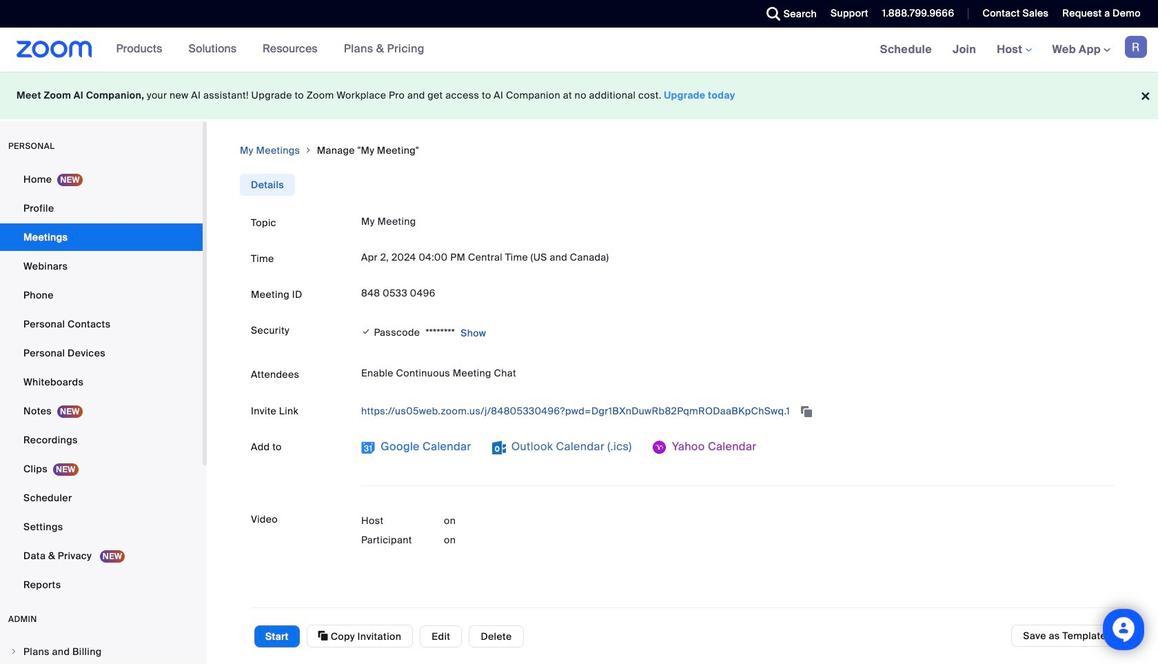Task type: locate. For each thing, give the bounding box(es) containing it.
banner
[[0, 28, 1159, 72]]

footer
[[0, 72, 1159, 119]]

manage my meeting navigation
[[240, 143, 1126, 157]]

menu item
[[0, 639, 203, 664]]

add to outlook calendar (.ics) image
[[492, 441, 506, 455]]

right image
[[10, 648, 18, 656]]

add to yahoo calendar image
[[653, 441, 667, 455]]

manage my meeting tab control tab list
[[240, 174, 295, 196]]

copy image
[[318, 630, 328, 642]]

copy url image
[[800, 407, 814, 417]]

tab
[[240, 174, 295, 196]]



Task type: describe. For each thing, give the bounding box(es) containing it.
checked image
[[361, 325, 371, 339]]

meetings navigation
[[870, 28, 1159, 72]]

right image
[[304, 143, 313, 157]]

add to google calendar image
[[361, 441, 375, 455]]

product information navigation
[[106, 28, 435, 72]]

zoom logo image
[[17, 41, 92, 58]]

personal menu menu
[[0, 166, 203, 600]]

profile picture image
[[1126, 36, 1148, 58]]



Task type: vqa. For each thing, say whether or not it's contained in the screenshot.
left New
no



